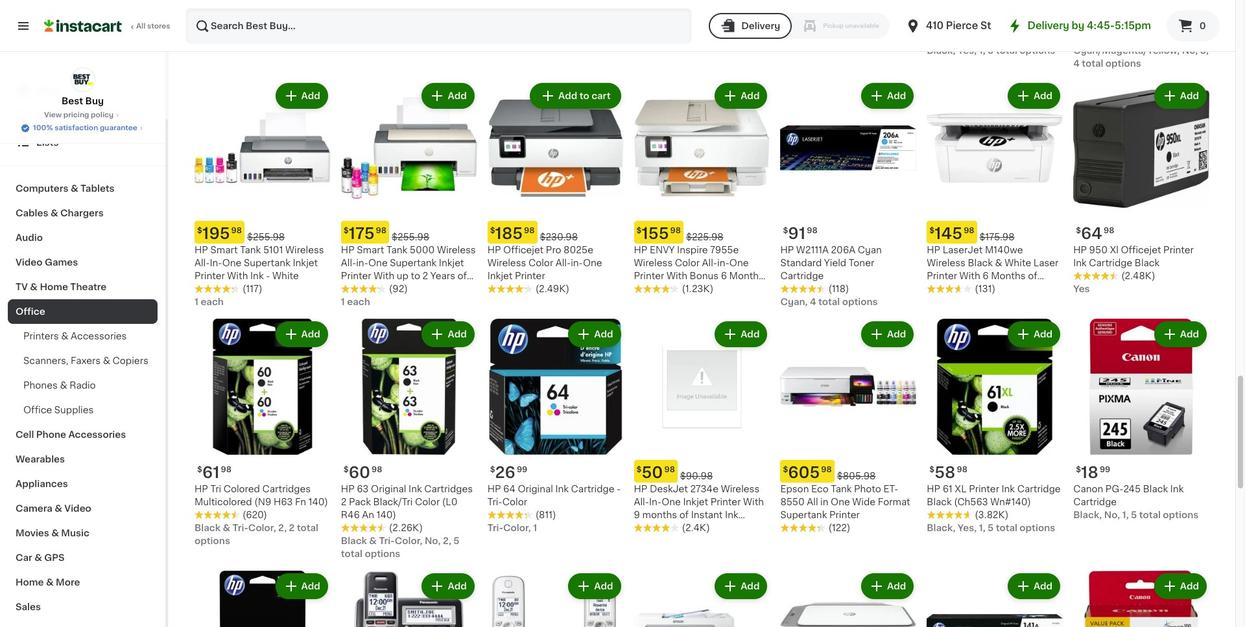 Task type: vqa. For each thing, say whether or not it's contained in the screenshot.
98 in $ 195 98
yes



Task type: locate. For each thing, give the bounding box(es) containing it.
1, inside 'canon pg-245 black ink cartridge black, no, 1, 5 total options'
[[1123, 511, 1129, 520]]

1 horizontal spatial 99
[[1100, 467, 1111, 474]]

$ inside $ 60 98
[[344, 467, 349, 474]]

supertank for 195
[[244, 259, 291, 268]]

5101
[[263, 246, 283, 255]]

1 horizontal spatial months
[[845, 20, 880, 29]]

$155.98 original price: $225.98 element
[[634, 221, 770, 244]]

1 horizontal spatial 64
[[1081, 227, 1103, 242]]

&
[[1181, 0, 1188, 3], [816, 46, 823, 55], [71, 184, 78, 193], [51, 209, 58, 218], [995, 259, 1003, 268], [30, 283, 38, 292], [61, 332, 68, 341], [103, 357, 110, 366], [60, 381, 67, 391], [55, 505, 62, 514], [223, 524, 230, 533], [51, 529, 59, 538], [369, 537, 377, 546], [34, 554, 42, 563], [46, 579, 54, 588]]

supplies
[[54, 406, 94, 415]]

phones & radio
[[23, 381, 96, 391]]

home
[[424, 0, 452, 3], [40, 283, 68, 292], [16, 579, 44, 588]]

each
[[201, 298, 224, 307], [347, 298, 370, 307]]

epson up 8550
[[781, 485, 809, 494]]

epson expression home xp- 4200 all-in-one inkjet printer button
[[341, 0, 477, 31]]

black up st
[[989, 0, 1014, 3]]

& for home & more
[[46, 579, 54, 588]]

0 horizontal spatial envy
[[564, 0, 589, 3]]

smart inside hp smart tank 5101 wireless all-in-one supertank inkjet printer with ink - white
[[210, 246, 238, 255]]

1 horizontal spatial video
[[64, 505, 91, 514]]

hp+ inside hp laserjet m140we wireless black & white laser printer with 6 months of instant ink included with hp+ - white
[[1042, 285, 1061, 294]]

inkjet up years
[[439, 259, 464, 268]]

phones & radio link
[[8, 374, 158, 398]]

0 horizontal spatial 2,
[[278, 524, 287, 533]]

cartridge inside hp 950 xl officejet printer ink cartridge black
[[1089, 259, 1133, 268]]

$ 50 98
[[637, 466, 675, 481]]

1 $255.98 from the left
[[247, 233, 285, 242]]

$805.98
[[837, 472, 876, 482]]

in-
[[756, 0, 768, 3], [383, 7, 395, 16], [603, 7, 615, 16], [356, 259, 368, 268], [571, 259, 583, 268], [717, 259, 730, 268]]

& for camera & video
[[55, 505, 62, 514]]

$ 175 98
[[344, 227, 387, 242]]

all- inside epson expression home xp- 4200 all-in-one inkjet printer
[[368, 7, 383, 16]]

in- up jet
[[903, 0, 915, 3]]

in- down 195
[[210, 259, 222, 268]]

officejet for all-
[[503, 246, 544, 255]]

cartridges up (l0
[[424, 485, 473, 494]]

all- inside hp smart tank 5101 wireless all-in-one supertank inkjet printer with ink - white
[[195, 259, 210, 268]]

inkjet inside hp deskjet 2734e wireless all-in-one inkjet printer with 9 months of instant ink included from hp+ - white
[[683, 498, 708, 507]]

1 horizontal spatial cartridges
[[424, 485, 473, 494]]

hp tri colored cartridges multicolored (n9 h63 fn 140)
[[195, 485, 328, 507]]

black,
[[927, 46, 956, 55], [1074, 511, 1102, 520], [927, 524, 956, 533]]

1 horizontal spatial 2,
[[443, 537, 451, 546]]

black
[[989, 0, 1014, 3], [968, 259, 993, 268], [1135, 259, 1160, 268], [1143, 485, 1168, 494], [927, 498, 952, 507], [195, 524, 221, 533], [341, 537, 367, 546]]

1 vertical spatial video
[[64, 505, 91, 514]]

1 for 195
[[195, 298, 198, 307]]

1 horizontal spatial inspire
[[824, 0, 855, 3]]

1 99 from the left
[[517, 467, 528, 474]]

to inside "button"
[[580, 91, 589, 100]]

wireless down 223r1a#b1h
[[520, 7, 558, 16]]

0 horizontal spatial included
[[634, 524, 674, 533]]

1 vertical spatial yield
[[824, 259, 847, 268]]

cyan
[[858, 246, 882, 255]]

tank down $175.98 original price: $255.98 element
[[387, 246, 408, 255]]

wireless right 6001
[[288, 0, 327, 3]]

no, left 3,
[[1182, 46, 1198, 55]]

1 vertical spatial 4
[[810, 298, 816, 307]]

hp 3ja03an black 962xl high yield original ink cartridge
[[927, 0, 1046, 29]]

0 vertical spatial 61
[[202, 466, 220, 481]]

5
[[988, 46, 994, 55], [1131, 511, 1137, 520], [988, 524, 994, 533], [454, 537, 460, 546]]

1 horizontal spatial officejet
[[650, 0, 690, 3]]

& left 'more' on the left bottom of the page
[[46, 579, 54, 588]]

months inside hp envy inspire 7955e wireless color all-in-one printer with bonus 6 months instant ink with hp+ (1w2y8a)
[[729, 272, 764, 281]]

0 vertical spatial epson
[[341, 0, 370, 3]]

hp+ down bonus
[[707, 285, 726, 294]]

hp for hp smart tank 6001 wireless all-in-one inkjet printer - basalt
[[195, 0, 208, 3]]

$ for 26
[[490, 467, 495, 474]]

0 horizontal spatial 4
[[810, 298, 816, 307]]

black up (2.48k)
[[1135, 259, 1160, 268]]

hp
[[195, 0, 208, 3], [488, 0, 501, 3], [634, 0, 648, 3], [781, 0, 794, 3], [927, 0, 941, 3], [1074, 0, 1087, 3], [195, 246, 208, 255], [341, 246, 355, 255], [488, 246, 501, 255], [634, 246, 648, 255], [781, 246, 794, 255], [927, 246, 941, 255], [1074, 246, 1087, 255], [195, 485, 208, 494], [341, 485, 355, 494], [488, 485, 501, 494], [634, 485, 648, 494], [927, 485, 941, 494]]

2 horizontal spatial officejet
[[1121, 246, 1161, 255]]

1 vertical spatial black, yes, 1, 5 total options
[[927, 524, 1056, 533]]

cell phone accessories
[[16, 431, 126, 440]]

98 inside $ 175 98
[[376, 227, 387, 235]]

2 months from the left
[[991, 272, 1026, 281]]

0 vertical spatial 1,
[[979, 46, 986, 55]]

total down 245
[[1140, 511, 1161, 520]]

tank for 195
[[240, 246, 261, 255]]

(118)
[[829, 285, 849, 294]]

& down an
[[369, 537, 377, 546]]

wireless inside hp envy inspire 7955e wireless color all-in-one printer with bonus 6 months instant ink with hp+ (1w2y8a)
[[634, 259, 673, 268]]

6455e
[[488, 7, 517, 16]]

0 horizontal spatial to
[[411, 272, 420, 281]]

185
[[495, 227, 523, 242]]

hp for hp officejet pro 8025e wireless color all-in-one inkjet printer
[[488, 246, 501, 255]]

98 right 91
[[807, 227, 818, 235]]

$ inside the $ 26 99
[[490, 467, 495, 474]]

1 vertical spatial buy
[[36, 112, 55, 121]]

hp officejet pro 8025e wireless color all-in-one inkjet printer
[[488, 246, 602, 281]]

2 vertical spatial 2
[[289, 524, 295, 533]]

total down (118)
[[819, 298, 840, 307]]

2 vertical spatial black,
[[927, 524, 956, 533]]

98 inside $ 50 98
[[665, 467, 675, 474]]

2 horizontal spatial no,
[[1182, 46, 1198, 55]]

2 horizontal spatial supertank
[[781, 511, 827, 520]]

m140we
[[985, 246, 1023, 255]]

4:45-
[[1087, 21, 1115, 30]]

black down laserjet
[[968, 259, 993, 268]]

cartridge inside hp 61 xl printer ink cartridge black (ch563 wn#140)
[[1018, 485, 1061, 494]]

- inside hp laserjet m140we wireless black & white laser printer with 6 months of instant ink included with hp+ - white
[[927, 298, 931, 307]]

pro for hp officejet pro 8025e wireless color all-in-one inkjet printer
[[546, 246, 561, 255]]

hp laserjet m140we wireless black & white laser printer with 6 months of instant ink included with hp+ - white
[[927, 246, 1061, 307]]

tri- down (620)
[[233, 524, 248, 533]]

& right cables
[[51, 209, 58, 218]]

with inside hp deskjet 2734e wireless all-in-one inkjet printer with 9 months of instant ink included from hp+ - white
[[743, 498, 764, 507]]

tank inside hp smart tank 5000 wireless all-in-one supertank inkjet printer with up to 2 years of ink included
[[387, 246, 408, 255]]

2 black, yes, 1, 5 total options from the top
[[927, 524, 1056, 533]]

tank inside hp smart tank 5101 wireless all-in-one supertank inkjet printer with ink - white
[[240, 246, 261, 255]]

tv & home theatre link
[[8, 275, 158, 300]]

hp for hp 63 original ink cartridges 2 pack black/tri color (l0 r46 an 140)
[[341, 485, 355, 494]]

xl
[[1110, 246, 1119, 255]]

99 for 26
[[517, 467, 528, 474]]

0 vertical spatial 2,
[[278, 524, 287, 533]]

wireless right 5101 at the top of the page
[[285, 246, 324, 255]]

98 up xl
[[1104, 227, 1115, 235]]

$ for 60
[[344, 467, 349, 474]]

smart
[[210, 0, 238, 3], [210, 246, 238, 255], [357, 246, 384, 255]]

included for 50
[[634, 524, 674, 533]]

hp 952 cyan, magenta & yellow original ink cartridge combo pack
[[1074, 0, 1202, 29]]

printer inside hp laserjet m140we wireless black & white laser printer with 6 months of instant ink included with hp+ - white
[[927, 272, 957, 281]]

0 horizontal spatial yield
[[824, 259, 847, 268]]

0 horizontal spatial 99
[[517, 467, 528, 474]]

0 vertical spatial to
[[580, 91, 589, 100]]

0 horizontal spatial 64
[[503, 485, 516, 494]]

& for car & gps
[[34, 554, 42, 563]]

1, down (3.82k)
[[979, 524, 986, 533]]

tank
[[240, 0, 261, 3], [240, 246, 261, 255], [387, 246, 408, 255], [831, 485, 852, 494]]

months inside hp deskjet 2734e wireless all-in-one inkjet printer with 9 months of instant ink included from hp+ - white
[[643, 511, 677, 520]]

1 vertical spatial accessories
[[68, 431, 126, 440]]

$255.98 for 195
[[247, 233, 285, 242]]

1 vertical spatial black,
[[1074, 511, 1102, 520]]

98 for 185
[[524, 227, 535, 235]]

0 horizontal spatial 1
[[195, 298, 198, 307]]

1 each for 175
[[341, 298, 370, 307]]

total down "r46"
[[341, 550, 363, 559]]

& inside hp 952 cyan, magenta & yellow original ink cartridge combo pack
[[1181, 0, 1188, 3]]

64 inside hp 64 original ink cartridge - tri-color
[[503, 485, 516, 494]]

inkjet down 9015e
[[724, 7, 749, 16]]

inspire for 7255e
[[824, 0, 855, 3]]

1 each from the left
[[201, 298, 224, 307]]

hp for hp smart tank 5000 wireless all-in-one supertank inkjet printer with up to 2 years of ink included
[[341, 246, 355, 255]]

product group containing 185
[[488, 80, 624, 296]]

accessories up scanners, faxers & copiers
[[71, 332, 127, 341]]

- inside hp envy inspire 7255e all-in- one instant ink ready ink jet printer with 6 months of instant ink included with hp+ - white & sandstone
[[781, 46, 785, 55]]

inkjet inside hp smart tank 5000 wireless all-in-one supertank inkjet printer with up to 2 years of ink included
[[439, 259, 464, 268]]

1 vertical spatial to
[[411, 272, 420, 281]]

months right 9
[[643, 511, 677, 520]]

smart down $ 175 98
[[357, 246, 384, 255]]

ink inside hp envy inspire 7955e wireless color all-in-one printer with bonus 6 months instant ink with hp+ (1w2y8a)
[[668, 285, 681, 294]]

buy it again
[[36, 112, 91, 121]]

hp smart tank 5101 wireless all-in-one supertank inkjet printer with ink - white
[[195, 246, 324, 281]]

buy up 100%
[[36, 112, 55, 121]]

& left the tablets
[[71, 184, 78, 193]]

1 1 each from the left
[[195, 298, 224, 307]]

2 horizontal spatial color,
[[503, 524, 531, 533]]

0 horizontal spatial 61
[[202, 466, 220, 481]]

months down m140we at right top
[[991, 272, 1026, 281]]

1 horizontal spatial pack
[[1110, 20, 1132, 29]]

98 right 195
[[231, 227, 242, 235]]

color, down (620)
[[248, 524, 276, 533]]

1 horizontal spatial $255.98
[[392, 233, 430, 242]]

$255.98 up 5000
[[392, 233, 430, 242]]

1 horizontal spatial 4
[[1074, 59, 1080, 68]]

2 for hp 63 original ink cartridges 2 pack black/tri color (l0 r46 an 140)
[[341, 498, 347, 507]]

envy right 223r1a#b1h
[[564, 0, 589, 3]]

$ for 175
[[344, 227, 349, 235]]

- inside hp smart tank 5101 wireless all-in-one supertank inkjet printer with ink - white
[[266, 272, 270, 281]]

add to cart
[[559, 91, 611, 100]]

color down 223r1a#b1h
[[561, 7, 586, 16]]

1 vertical spatial pack
[[349, 498, 371, 507]]

envy up service type group
[[796, 0, 821, 3]]

cyan, right 952
[[1109, 0, 1136, 3]]

supertank for 175
[[390, 259, 437, 268]]

buy it again link
[[8, 104, 158, 130]]

0 vertical spatial months
[[845, 20, 880, 29]]

2 99 from the left
[[1100, 467, 1111, 474]]

hp inside hp smart tank 6001 wireless all-in-one inkjet printer - basalt
[[195, 0, 208, 3]]

ink
[[836, 7, 850, 16], [884, 7, 897, 16], [1013, 7, 1026, 16], [1143, 7, 1156, 16], [815, 33, 828, 42], [1074, 259, 1087, 268], [250, 272, 264, 281], [341, 285, 354, 294], [668, 285, 681, 294], [961, 285, 974, 294], [409, 485, 422, 494], [556, 485, 569, 494], [1002, 485, 1015, 494], [1171, 485, 1184, 494], [725, 511, 739, 520]]

wireless inside hp officejet pro 8025e wireless color all-in-one inkjet printer
[[488, 259, 526, 268]]

months
[[845, 20, 880, 29], [643, 511, 677, 520]]

2 horizontal spatial envy
[[796, 0, 821, 3]]

98 up eco
[[821, 467, 832, 474]]

hp for hp 61 xl printer ink cartridge black (ch563 wn#140)
[[927, 485, 941, 494]]

0 horizontal spatial delivery
[[742, 21, 781, 30]]

1 vertical spatial inspire
[[677, 246, 708, 255]]

inspire
[[824, 0, 855, 3], [677, 246, 708, 255]]

1 vertical spatial 64
[[503, 485, 516, 494]]

& for movies & music
[[51, 529, 59, 538]]

color, inside black & tri-color, no, 2, 5 total options
[[395, 537, 423, 546]]

hp for hp smart tank 5101 wireless all-in-one supertank inkjet printer with ink - white
[[195, 246, 208, 255]]

1 vertical spatial yes,
[[958, 524, 977, 533]]

& right camera
[[55, 505, 62, 514]]

1 vertical spatial epson
[[781, 485, 809, 494]]

cartridge inside hp 3ja03an black 962xl high yield original ink cartridge
[[927, 20, 971, 29]]

0 vertical spatial included
[[830, 33, 870, 42]]

$ 185 98
[[490, 227, 535, 242]]

tri- inside black & tri-color, 2, 2 total options
[[233, 524, 248, 533]]

1 months from the left
[[729, 272, 764, 281]]

one inside hp envy inspire 7255e all-in- one instant ink ready ink jet printer with 6 months of instant ink included with hp+ - white & sandstone
[[781, 7, 800, 16]]

office link
[[8, 300, 158, 324]]

0 vertical spatial office
[[16, 307, 45, 317]]

more
[[56, 579, 80, 588]]

4
[[1074, 59, 1080, 68], [810, 298, 816, 307]]

hp inside hp envy inspire 7955e wireless color all-in-one printer with bonus 6 months instant ink with hp+ (1w2y8a)
[[634, 246, 648, 255]]

& inside cables & chargers link
[[51, 209, 58, 218]]

black inside black & tri-color, 2, 2 total options
[[195, 524, 221, 533]]

in- inside hp 223r1a#b1h envy pro 6455e wireless color all-in- one inkjet printer
[[603, 7, 615, 16]]

hp for hp w2111a 206a cyan standard yield toner cartridge
[[781, 246, 794, 255]]

0 horizontal spatial buy
[[36, 112, 55, 121]]

0 horizontal spatial color,
[[248, 524, 276, 533]]

color up the tri-color, 1
[[503, 498, 527, 507]]

chargers
[[60, 209, 104, 218]]

hp inside hp smart tank 5101 wireless all-in-one supertank inkjet printer with ink - white
[[195, 246, 208, 255]]

0 vertical spatial yield
[[951, 7, 973, 16]]

1 horizontal spatial all
[[807, 498, 818, 507]]

instant up (2.4k)
[[691, 511, 723, 520]]

epson expression home xp- 4200 all-in-one inkjet printer
[[341, 0, 474, 16]]

0 horizontal spatial 2
[[289, 524, 295, 533]]

98 inside $ 64 98
[[1104, 227, 1115, 235]]

hp inside hp 61 xl printer ink cartridge black (ch563 wn#140)
[[927, 485, 941, 494]]

tank for 175
[[387, 246, 408, 255]]

tank inside hp smart tank 6001 wireless all-in-one inkjet printer - basalt
[[240, 0, 261, 3]]

of inside hp deskjet 2734e wireless all-in-one inkjet printer with 9 months of instant ink included from hp+ - white
[[680, 511, 689, 520]]

$255.98 up 5101 at the top of the page
[[247, 233, 285, 242]]

included for 145
[[977, 285, 1016, 294]]

hp inside hp 223r1a#b1h envy pro 6455e wireless color all-in- one inkjet printer
[[488, 0, 501, 3]]

delivery for delivery by 4:45-5:15pm
[[1028, 21, 1070, 30]]

1 vertical spatial office
[[23, 406, 52, 415]]

options inside 'canon pg-245 black ink cartridge black, no, 1, 5 total options'
[[1163, 511, 1199, 520]]

50
[[642, 466, 663, 481]]

original up 5:15pm
[[1105, 7, 1140, 16]]

$ inside $ 195 98
[[197, 227, 202, 235]]

epson
[[341, 0, 370, 3], [781, 485, 809, 494]]

yield down 206a
[[824, 259, 847, 268]]

$225.98
[[686, 233, 724, 242]]

cartridges up h63
[[262, 485, 311, 494]]

white right (2.4k)
[[727, 524, 754, 533]]

1 horizontal spatial pro
[[591, 0, 606, 3]]

(2.26k)
[[389, 524, 423, 533]]

1 vertical spatial 140)
[[377, 511, 396, 520]]

2 $255.98 from the left
[[392, 233, 430, 242]]

color, down hp 64 original ink cartridge - tri-color
[[503, 524, 531, 533]]

4 down delivery by 4:45-5:15pm link
[[1074, 59, 1080, 68]]

sales
[[16, 603, 41, 612]]

18
[[1081, 466, 1099, 481]]

1 vertical spatial months
[[643, 511, 677, 520]]

an
[[362, 511, 374, 520]]

2 vertical spatial no,
[[425, 537, 441, 546]]

envy for hp envy inspire 7955e wireless color all-in-one printer with bonus 6 months instant ink with hp+ (1w2y8a)
[[650, 246, 675, 255]]

phone
[[36, 431, 66, 440]]

inkjet down 185
[[488, 272, 513, 281]]

0 vertical spatial yes,
[[958, 46, 977, 55]]

$145.98 original price: $175.98 element
[[927, 221, 1063, 244]]

no, down hp 63 original ink cartridges 2 pack black/tri color (l0 r46 an 140) at bottom
[[425, 537, 441, 546]]

epson for all-
[[341, 0, 370, 3]]

hp+ down jet
[[895, 33, 914, 42]]

1 horizontal spatial 1 each
[[341, 298, 370, 307]]

inspire inside hp envy inspire 7255e all-in- one instant ink ready ink jet printer with 6 months of instant ink included with hp+ - white & sandstone
[[824, 0, 855, 3]]

2 inside hp 63 original ink cartridges 2 pack black/tri color (l0 r46 an 140)
[[341, 498, 347, 507]]

inkjet down 6455e at the top
[[509, 20, 534, 29]]

1 horizontal spatial epson
[[781, 485, 809, 494]]

0 vertical spatial pack
[[1110, 20, 1132, 29]]

white down service type group
[[787, 46, 814, 55]]

officejet
[[650, 0, 690, 3], [503, 246, 544, 255], [1121, 246, 1161, 255]]

2 for black & tri-color, 2, 2 total options
[[289, 524, 295, 533]]

$ for 155
[[637, 227, 642, 235]]

1 horizontal spatial 61
[[943, 485, 953, 494]]

hp for hp envy inspire 7955e wireless color all-in-one printer with bonus 6 months instant ink with hp+ (1w2y8a)
[[634, 246, 648, 255]]

supertank inside epson eco tank photo et- 8550 all in one wide format supertank printer
[[781, 511, 827, 520]]

0 horizontal spatial pro
[[546, 246, 561, 255]]

color, for 61
[[248, 524, 276, 533]]

original inside hp 952 cyan, magenta & yellow original ink cartridge combo pack
[[1105, 7, 1140, 16]]

color, down (2.26k)
[[395, 537, 423, 546]]

black, down '(ch563'
[[927, 524, 956, 533]]

0 horizontal spatial each
[[201, 298, 224, 307]]

months
[[729, 272, 764, 281], [991, 272, 1026, 281]]

product group containing 145
[[927, 80, 1063, 307]]

& inside black & tri-color, 2, 2 total options
[[223, 524, 230, 533]]

1 horizontal spatial months
[[991, 272, 1026, 281]]

wireless right 2734e
[[721, 485, 760, 494]]

1 vertical spatial included
[[977, 285, 1016, 294]]

0 vertical spatial all
[[136, 23, 145, 30]]

office for office supplies
[[23, 406, 52, 415]]

1 horizontal spatial 1
[[341, 298, 345, 307]]

included down m140we at right top
[[977, 285, 1016, 294]]

98 for 175
[[376, 227, 387, 235]]

no, inside 'canon pg-245 black ink cartridge black, no, 1, 5 total options'
[[1105, 511, 1120, 520]]

98 for 91
[[807, 227, 818, 235]]

1 vertical spatial 2,
[[443, 537, 451, 546]]

inspire inside hp envy inspire 7955e wireless color all-in-one printer with bonus 6 months instant ink with hp+ (1w2y8a)
[[677, 246, 708, 255]]

2 horizontal spatial 2
[[423, 272, 428, 281]]

epson up 4200
[[341, 0, 370, 3]]

0 horizontal spatial officejet
[[503, 246, 544, 255]]

3ja03an
[[943, 0, 987, 3]]

xp-
[[454, 0, 471, 3]]

1 horizontal spatial 2
[[341, 498, 347, 507]]

$ for 64
[[1076, 227, 1081, 235]]

2 up "r46"
[[341, 498, 347, 507]]

1 vertical spatial all
[[807, 498, 818, 507]]

of down the 7255e
[[882, 20, 891, 29]]

home left xp- in the left top of the page
[[424, 0, 452, 3]]

- inside hp smart tank 6001 wireless all-in-one inkjet printer - basalt
[[304, 7, 308, 16]]

product group
[[195, 80, 331, 309], [341, 80, 477, 309], [488, 80, 624, 296], [634, 80, 770, 307], [781, 80, 917, 309], [927, 80, 1063, 307], [1074, 80, 1210, 296], [195, 319, 331, 548], [341, 319, 477, 561], [488, 319, 624, 535], [634, 319, 770, 535], [781, 319, 917, 535], [927, 319, 1063, 535], [1074, 319, 1210, 522], [195, 572, 331, 628], [341, 572, 477, 628], [488, 572, 624, 628], [634, 572, 770, 628], [781, 572, 917, 628], [927, 572, 1063, 628], [1074, 572, 1210, 628]]

& inside movies & music link
[[51, 529, 59, 538]]

& for black & tri-color, 2, 2 total options
[[223, 524, 230, 533]]

office supplies
[[23, 406, 94, 415]]

movies & music
[[16, 529, 89, 538]]

each down hp smart tank 5101 wireless all-in-one supertank inkjet printer with ink - white on the top
[[201, 298, 224, 307]]

& left radio
[[60, 381, 67, 391]]

yield for toner
[[824, 259, 847, 268]]

home for expression
[[424, 0, 452, 3]]

hp for hp 64 original ink cartridge - tri-color
[[488, 485, 501, 494]]

$ for 185
[[490, 227, 495, 235]]

appliances
[[16, 480, 68, 489]]

all left stores
[[136, 23, 145, 30]]

supertank down 5000
[[390, 259, 437, 268]]

accessories
[[71, 332, 127, 341], [68, 431, 126, 440]]

ink inside hp laserjet m140we wireless black & white laser printer with 6 months of instant ink included with hp+ - white
[[961, 285, 974, 294]]

yield inside hp 3ja03an black 962xl high yield original ink cartridge
[[951, 7, 973, 16]]

5 down st
[[988, 46, 994, 55]]

1, down st
[[979, 46, 986, 55]]

yield inside hp w2111a 206a cyan standard yield toner cartridge
[[824, 259, 847, 268]]

hp envy inspire 7955e wireless color all-in-one printer with bonus 6 months instant ink with hp+ (1w2y8a)
[[634, 246, 764, 307]]

total down hp 3ja03an black 962xl high yield original ink cartridge
[[996, 46, 1018, 55]]

yes, down '(ch563'
[[958, 524, 977, 533]]

original up the black/tri at bottom left
[[371, 485, 406, 494]]

1 cartridges from the left
[[262, 485, 311, 494]]

99 right 26 on the bottom of the page
[[517, 467, 528, 474]]

black, down the canon
[[1074, 511, 1102, 520]]

pricing
[[63, 112, 89, 119]]

& right faxers
[[103, 357, 110, 366]]

hp+ for 155
[[707, 285, 726, 294]]

2, inside black & tri-color, 2, 2 total options
[[278, 524, 287, 533]]

2 down h63
[[289, 524, 295, 533]]

$ for 18
[[1076, 467, 1081, 474]]

each for 175
[[347, 298, 370, 307]]

video games link
[[8, 250, 158, 275]]

months inside hp envy inspire 7255e all-in- one instant ink ready ink jet printer with 6 months of instant ink included with hp+ - white & sandstone
[[845, 20, 880, 29]]

pack down 63 at bottom
[[349, 498, 371, 507]]

1 horizontal spatial to
[[580, 91, 589, 100]]

0 horizontal spatial 140)
[[309, 498, 328, 507]]

0 vertical spatial buy
[[85, 97, 104, 106]]

None search field
[[186, 8, 692, 44]]

high
[[927, 7, 948, 16]]

envy down $ 155 98
[[650, 246, 675, 255]]

laser
[[1034, 259, 1059, 268]]

cyan, 4 total options
[[781, 298, 878, 307]]

inkjet inside hp 223r1a#b1h envy pro 6455e wireless color all-in- one inkjet printer
[[509, 20, 534, 29]]

1 vertical spatial 2
[[341, 498, 347, 507]]

white down laserjet
[[933, 298, 960, 307]]

& for computers & tablets
[[71, 184, 78, 193]]

2 horizontal spatial included
[[977, 285, 1016, 294]]

98 for 145
[[964, 227, 975, 235]]

in-
[[903, 0, 915, 3], [210, 7, 222, 16], [210, 259, 222, 268], [649, 498, 662, 507]]

0 horizontal spatial pack
[[349, 498, 371, 507]]

video up "music"
[[64, 505, 91, 514]]

$185.98 original price: $230.98 element
[[488, 221, 624, 244]]

supertank down 8550
[[781, 511, 827, 520]]

- inside hp 64 original ink cartridge - tri-color
[[617, 485, 621, 494]]

total inside cyan/magenta/yellow, no, 3, 4 total options
[[1082, 59, 1104, 68]]

2 each from the left
[[347, 298, 370, 307]]

product group containing 605
[[781, 319, 917, 535]]

& for cables & chargers
[[51, 209, 58, 218]]

5 down 245
[[1131, 511, 1137, 520]]

98 inside $ 60 98
[[372, 467, 382, 474]]

hp 64 original ink cartridge - tri-color
[[488, 485, 621, 507]]

$ 155 98
[[637, 227, 681, 242]]

hp+
[[895, 33, 914, 42], [707, 285, 726, 294], [1042, 285, 1061, 294], [700, 524, 719, 533]]

product group containing 58
[[927, 319, 1063, 535]]

black, yes, 1, 5 total options inside product group
[[927, 524, 1056, 533]]

product group containing 64
[[1074, 80, 1210, 296]]

cyan, inside product group
[[781, 298, 808, 307]]

98 for 605
[[821, 467, 832, 474]]

1 yes, from the top
[[958, 46, 977, 55]]

black down 58
[[927, 498, 952, 507]]

with up (580)
[[813, 20, 834, 29]]

included inside hp laserjet m140we wireless black & white laser printer with 6 months of instant ink included with hp+ - white
[[977, 285, 1016, 294]]

home up sales
[[16, 579, 44, 588]]

1 vertical spatial no,
[[1105, 511, 1120, 520]]

0 horizontal spatial cyan,
[[781, 298, 808, 307]]

pack inside hp 63 original ink cartridges 2 pack black/tri color (l0 r46 an 140)
[[349, 498, 371, 507]]

1 horizontal spatial no,
[[1105, 511, 1120, 520]]

options
[[1020, 46, 1056, 55], [1106, 59, 1142, 68], [842, 298, 878, 307], [1163, 511, 1199, 520], [1020, 524, 1056, 533], [195, 537, 230, 546], [365, 550, 400, 559]]

cartridge
[[1158, 7, 1202, 16], [927, 20, 971, 29], [1089, 259, 1133, 268], [781, 272, 824, 281], [571, 485, 615, 494], [1018, 485, 1061, 494], [1074, 498, 1117, 507]]

1 horizontal spatial 6
[[836, 20, 842, 29]]

product group containing 60
[[341, 319, 477, 561]]

product group containing 91
[[781, 80, 917, 309]]

tank for 605
[[831, 485, 852, 494]]

1 horizontal spatial yield
[[951, 7, 973, 16]]

inkjet down the expression
[[417, 7, 442, 16]]

with inside hp smart tank 5000 wireless all-in-one supertank inkjet printer with up to 2 years of ink included
[[374, 272, 395, 281]]

0 horizontal spatial supertank
[[244, 259, 291, 268]]

hp smart tank 5000 wireless all-in-one supertank inkjet printer with up to 2 years of ink included
[[341, 246, 476, 294]]

accessories inside "link"
[[68, 431, 126, 440]]

audio
[[16, 234, 43, 243]]

sandstone
[[825, 46, 875, 55]]

wireless up years
[[437, 246, 476, 255]]

hp for hp tri colored cartridges multicolored (n9 h63 fn 140)
[[195, 485, 208, 494]]

99 inside the $ 26 99
[[517, 467, 528, 474]]

0 horizontal spatial inspire
[[677, 246, 708, 255]]

video inside video games link
[[16, 258, 42, 267]]

black inside hp laserjet m140we wireless black & white laser printer with 6 months of instant ink included with hp+ - white
[[968, 259, 993, 268]]

fn
[[295, 498, 306, 507]]

98 right 175
[[376, 227, 387, 235]]

inspire up ready
[[824, 0, 855, 3]]

smart up basalt
[[210, 0, 238, 3]]

$50.98 original price: $90.98 element
[[634, 461, 770, 483]]

hp for hp deskjet 2734e wireless all-in-one inkjet printer with 9 months of instant ink included from hp+ - white
[[634, 485, 648, 494]]

2 1 each from the left
[[341, 298, 370, 307]]

0 horizontal spatial video
[[16, 258, 42, 267]]

view pricing policy
[[44, 112, 114, 119]]

instacart logo image
[[44, 18, 122, 34]]

hp for hp 950 xl officejet printer ink cartridge black
[[1074, 246, 1087, 255]]

inkjet inside hp smart tank 5101 wireless all-in-one supertank inkjet printer with ink - white
[[293, 259, 318, 268]]

$175.98 original price: $255.98 element
[[341, 221, 477, 244]]

1 horizontal spatial included
[[830, 33, 870, 42]]

hp for hp 952 cyan, magenta & yellow original ink cartridge combo pack
[[1074, 0, 1087, 3]]

white down 5101 at the top of the page
[[272, 272, 299, 281]]

98 for 64
[[1104, 227, 1115, 235]]

0 horizontal spatial 6
[[721, 272, 727, 281]]

hp inside hp 952 cyan, magenta & yellow original ink cartridge combo pack
[[1074, 0, 1087, 3]]

0 vertical spatial accessories
[[71, 332, 127, 341]]

options inside black & tri-color, no, 2, 5 total options
[[365, 550, 400, 559]]

0 vertical spatial 4
[[1074, 59, 1080, 68]]

1 each
[[195, 298, 224, 307], [341, 298, 370, 307]]

0 vertical spatial no,
[[1182, 46, 1198, 55]]

6
[[836, 20, 842, 29], [721, 272, 727, 281], [983, 272, 989, 281]]

in- up basalt
[[210, 7, 222, 16]]

product group containing 61
[[195, 319, 331, 548]]

ink inside hp 950 xl officejet printer ink cartridge black
[[1074, 259, 1087, 268]]

delivery
[[1028, 21, 1070, 30], [742, 21, 781, 30]]

& for black & tri-color, no, 2, 5 total options
[[369, 537, 377, 546]]

printers
[[23, 332, 59, 341]]

61 left xl
[[943, 485, 953, 494]]

inkjet down $195.98 original price: $255.98 element
[[293, 259, 318, 268]]

in- inside hp smart tank 5000 wireless all-in-one supertank inkjet printer with up to 2 years of ink included
[[356, 259, 368, 268]]

all- inside hp deskjet 2734e wireless all-in-one inkjet printer with 9 months of instant ink included from hp+ - white
[[634, 498, 649, 507]]

hp inside hp tri colored cartridges multicolored (n9 h63 fn 140)
[[195, 485, 208, 494]]

instant left (131)
[[927, 285, 959, 294]]

1 horizontal spatial cyan,
[[1109, 0, 1136, 3]]

2, down (l0
[[443, 537, 451, 546]]

ink inside hp 3ja03an black 962xl high yield original ink cartridge
[[1013, 7, 1026, 16]]

best buy logo image
[[70, 67, 95, 92]]

smart down $ 195 98
[[210, 246, 238, 255]]

2 cartridges from the left
[[424, 485, 473, 494]]

shop
[[36, 86, 61, 95]]



Task type: describe. For each thing, give the bounding box(es) containing it.
included
[[357, 285, 397, 294]]

instant inside hp deskjet 2734e wireless all-in-one inkjet printer with 9 months of instant ink included from hp+ - white
[[691, 511, 723, 520]]

$ for 605
[[783, 467, 788, 474]]

0 vertical spatial black,
[[927, 46, 956, 55]]

$ for 50
[[637, 467, 642, 474]]

5 down (3.82k)
[[988, 524, 994, 533]]

cartridge inside hp 952 cyan, magenta & yellow original ink cartridge combo pack
[[1158, 7, 1202, 16]]

98 for 155
[[670, 227, 681, 235]]

one inside hp officejet pro 8025e wireless color all-in-one inkjet printer
[[583, 259, 602, 268]]

included inside hp envy inspire 7255e all-in- one instant ink ready ink jet printer with 6 months of instant ink included with hp+ - white & sandstone
[[830, 33, 870, 42]]

all- inside hp officejet pro 8025e wireless color all-in-one inkjet printer
[[556, 259, 571, 268]]

410
[[926, 21, 944, 30]]

printer inside hp envy inspire 7955e wireless color all-in-one printer with bonus 6 months instant ink with hp+ (1w2y8a)
[[634, 272, 664, 281]]

standard
[[781, 259, 822, 268]]

& inside hp laserjet m140we wireless black & white laser printer with 6 months of instant ink included with hp+ - white
[[995, 259, 1003, 268]]

one inside hp smart tank 6001 wireless all-in-one inkjet printer - basalt
[[222, 7, 242, 16]]

5 inside 'canon pg-245 black ink cartridge black, no, 1, 5 total options'
[[1131, 511, 1137, 520]]

printer inside hp 950 xl officejet printer ink cartridge black
[[1164, 246, 1194, 255]]

from
[[676, 524, 697, 533]]

color inside hp envy inspire 7955e wireless color all-in-one printer with bonus 6 months instant ink with hp+ (1w2y8a)
[[675, 259, 700, 268]]

4 inside cyan/magenta/yellow, no, 3, 4 total options
[[1074, 59, 1080, 68]]

$ 91 98
[[783, 227, 818, 242]]

8025e
[[564, 246, 594, 255]]

original inside hp 64 original ink cartridge - tri-color
[[518, 485, 553, 494]]

& for printers & accessories
[[61, 332, 68, 341]]

color, for 60
[[395, 537, 423, 546]]

hp inside hp officejet pro 9015e all-in- one wireless color inkjet printer (3.71k)
[[634, 0, 648, 3]]

410 pierce st button
[[906, 8, 992, 44]]

one inside hp 223r1a#b1h envy pro 6455e wireless color all-in- one inkjet printer
[[488, 20, 507, 29]]

1 black, yes, 1, 5 total options from the top
[[927, 46, 1056, 55]]

in- inside hp deskjet 2734e wireless all-in-one inkjet printer with 9 months of instant ink included from hp+ - white
[[649, 498, 662, 507]]

$ 145 98
[[930, 227, 975, 242]]

61 for hp 61 xl printer ink cartridge black (ch563 wn#140)
[[943, 485, 953, 494]]

smart for 195
[[210, 246, 238, 255]]

7955e
[[710, 246, 739, 255]]

printer inside hp 61 xl printer ink cartridge black (ch563 wn#140)
[[969, 485, 1000, 494]]

6 inside hp laserjet m140we wireless black & white laser printer with 6 months of instant ink included with hp+ - white
[[983, 272, 989, 281]]

inkjet inside hp smart tank 6001 wireless all-in-one inkjet printer - basalt
[[244, 7, 269, 16]]

all stores
[[136, 23, 170, 30]]

smart for 175
[[357, 246, 384, 255]]

99 for 18
[[1100, 467, 1111, 474]]

faxers
[[71, 357, 101, 366]]

instant left (580)
[[781, 33, 812, 42]]

yield for original
[[951, 7, 973, 16]]

ink inside hp smart tank 5101 wireless all-in-one supertank inkjet printer with ink - white
[[250, 272, 264, 281]]

all- inside hp smart tank 5000 wireless all-in-one supertank inkjet printer with up to 2 years of ink included
[[341, 259, 356, 268]]

tv & home theatre
[[16, 283, 107, 292]]

officejet inside hp 950 xl officejet printer ink cartridge black
[[1121, 246, 1161, 255]]

(1.23k)
[[682, 285, 714, 294]]

smart inside hp smart tank 6001 wireless all-in-one inkjet printer - basalt
[[210, 0, 238, 3]]

64 for $ 64 98
[[1081, 227, 1103, 242]]

(620)
[[243, 511, 267, 520]]

audio link
[[8, 226, 158, 250]]

black, inside 'canon pg-245 black ink cartridge black, no, 1, 5 total options'
[[1074, 511, 1102, 520]]

printer inside hp 223r1a#b1h envy pro 6455e wireless color all-in- one inkjet printer
[[537, 20, 567, 29]]

service type group
[[709, 13, 890, 39]]

delivery for delivery
[[742, 21, 781, 30]]

hp 223r1a#b1h envy pro 6455e wireless color all-in- one inkjet printer
[[488, 0, 615, 29]]

white inside hp smart tank 5101 wireless all-in-one supertank inkjet printer with ink - white
[[272, 272, 299, 281]]

ink inside hp 952 cyan, magenta & yellow original ink cartridge combo pack
[[1143, 7, 1156, 16]]

26
[[495, 466, 516, 481]]

91
[[788, 227, 806, 242]]

tablets
[[80, 184, 115, 193]]

epson for 8550
[[781, 485, 809, 494]]

one inside hp smart tank 5101 wireless all-in-one supertank inkjet printer with ink - white
[[222, 259, 242, 268]]

145
[[935, 227, 963, 242]]

$ 61 98
[[197, 466, 231, 481]]

product group containing 18
[[1074, 319, 1210, 522]]

in- inside hp smart tank 5101 wireless all-in-one supertank inkjet printer with ink - white
[[210, 259, 222, 268]]

pack inside hp 952 cyan, magenta & yellow original ink cartridge combo pack
[[1110, 20, 1132, 29]]

color inside hp officejet pro 8025e wireless color all-in-one inkjet printer
[[529, 259, 553, 268]]

scanners,
[[23, 357, 68, 366]]

each for 195
[[201, 298, 224, 307]]

instant inside hp envy inspire 7955e wireless color all-in-one printer with bonus 6 months instant ink with hp+ (1w2y8a)
[[634, 285, 666, 294]]

home for &
[[40, 283, 68, 292]]

962xl
[[1016, 0, 1046, 3]]

appliances link
[[8, 472, 158, 497]]

magenta
[[1138, 0, 1178, 3]]

98 for 60
[[372, 467, 382, 474]]

ink inside hp 63 original ink cartridges 2 pack black/tri color (l0 r46 an 140)
[[409, 485, 422, 494]]

2 horizontal spatial 1
[[533, 524, 537, 533]]

add to cart button
[[531, 84, 620, 107]]

inkjet inside epson expression home xp- 4200 all-in-one inkjet printer
[[417, 7, 442, 16]]

product group containing 50
[[634, 319, 770, 535]]

hp for hp laserjet m140we wireless black & white laser printer with 6 months of instant ink included with hp+ - white
[[927, 246, 941, 255]]

(811)
[[536, 511, 556, 520]]

& inside hp envy inspire 7255e all-in- one instant ink ready ink jet printer with 6 months of instant ink included with hp+ - white & sandstone
[[816, 46, 823, 55]]

office for office
[[16, 307, 45, 317]]

& for tv & home theatre
[[30, 283, 38, 292]]

laserjet
[[943, 246, 983, 255]]

& for phones & radio
[[60, 381, 67, 391]]

stores
[[147, 23, 170, 30]]

tri-color, 1
[[488, 524, 537, 533]]

cell
[[16, 431, 34, 440]]

white down m140we at right top
[[1005, 259, 1032, 268]]

4200
[[341, 7, 365, 16]]

with up (131)
[[960, 272, 981, 281]]

tri- down 26 on the bottom of the page
[[488, 524, 503, 533]]

2 inside hp smart tank 5000 wireless all-in-one supertank inkjet printer with up to 2 years of ink included
[[423, 272, 428, 281]]

6001
[[263, 0, 286, 3]]

product group containing 155
[[634, 80, 770, 307]]

$ 195 98
[[197, 227, 242, 242]]

product group containing 26
[[488, 319, 624, 535]]

black & tri-color, 2, 2 total options
[[195, 524, 318, 546]]

inkjet inside hp officejet pro 9015e all-in- one wireless color inkjet printer (3.71k)
[[724, 7, 749, 16]]

video games
[[16, 258, 78, 267]]

canon pg-245 black ink cartridge black, no, 1, 5 total options
[[1074, 485, 1199, 520]]

$605.98 original price: $805.98 element
[[781, 461, 917, 483]]

with down ready
[[872, 33, 893, 42]]

$ for 58
[[930, 467, 935, 474]]

yellow
[[1074, 7, 1103, 16]]

with down bonus
[[684, 285, 705, 294]]

inkjet inside hp officejet pro 8025e wireless color all-in-one inkjet printer
[[488, 272, 513, 281]]

(3.71k)
[[682, 33, 713, 42]]

envy for hp envy inspire 7255e all-in- one instant ink ready ink jet printer with 6 months of instant ink included with hp+ - white & sandstone
[[796, 0, 821, 3]]

all stores link
[[44, 8, 171, 44]]

cell phone accessories link
[[8, 423, 158, 448]]

inspire for 7955e
[[677, 246, 708, 255]]

in- inside hp officejet pro 9015e all-in- one wireless color inkjet printer (3.71k)
[[756, 0, 768, 3]]

ink inside hp 61 xl printer ink cartridge black (ch563 wn#140)
[[1002, 485, 1015, 494]]

wearables
[[16, 455, 65, 464]]

by
[[1072, 21, 1085, 30]]

color inside hp 223r1a#b1h envy pro 6455e wireless color all-in- one inkjet printer
[[561, 7, 586, 16]]

camera & video
[[16, 505, 91, 514]]

1 for 175
[[341, 298, 345, 307]]

(131)
[[975, 285, 996, 294]]

cables
[[16, 209, 48, 218]]

$ for 145
[[930, 227, 935, 235]]

0
[[1200, 21, 1206, 30]]

home & more
[[16, 579, 80, 588]]

accessories for cell phone accessories
[[68, 431, 126, 440]]

ink inside hp deskjet 2734e wireless all-in-one inkjet printer with 9 months of instant ink included from hp+ - white
[[725, 511, 739, 520]]

to inside hp smart tank 5000 wireless all-in-one supertank inkjet printer with up to 2 years of ink included
[[411, 272, 420, 281]]

black inside hp 950 xl officejet printer ink cartridge black
[[1135, 259, 1160, 268]]

black inside 'canon pg-245 black ink cartridge black, no, 1, 5 total options'
[[1143, 485, 1168, 494]]

video inside camera & video link
[[64, 505, 91, 514]]

6 inside hp envy inspire 7955e wireless color all-in-one printer with bonus 6 months instant ink with hp+ (1w2y8a)
[[721, 272, 727, 281]]

with down laser at right
[[1019, 285, 1039, 294]]

officejet for one
[[650, 0, 690, 3]]

movies & music link
[[8, 522, 158, 546]]

wireless inside hp 223r1a#b1h envy pro 6455e wireless color all-in- one inkjet printer
[[520, 7, 558, 16]]

$255.98 for 175
[[392, 233, 430, 242]]

one inside hp smart tank 5000 wireless all-in-one supertank inkjet printer with up to 2 years of ink included
[[368, 259, 388, 268]]

cables & chargers
[[16, 209, 104, 218]]

wireless inside hp laserjet m140we wireless black & white laser printer with 6 months of instant ink included with hp+ - white
[[927, 259, 966, 268]]

with up (1.23k)
[[667, 272, 688, 281]]

ink inside hp 64 original ink cartridge - tri-color
[[556, 485, 569, 494]]

in- inside hp envy inspire 7255e all-in- one instant ink ready ink jet printer with 6 months of instant ink included with hp+ - white & sandstone
[[903, 0, 915, 3]]

all- inside hp envy inspire 7255e all-in- one instant ink ready ink jet printer with 6 months of instant ink included with hp+ - white & sandstone
[[887, 0, 903, 3]]

hp for hp 223r1a#b1h envy pro 6455e wireless color all-in- one inkjet printer
[[488, 0, 501, 3]]

2 vertical spatial 1,
[[979, 524, 986, 533]]

tri- inside hp 64 original ink cartridge - tri-color
[[488, 498, 503, 507]]

952
[[1089, 0, 1107, 3]]

format
[[878, 498, 911, 507]]

product group containing 195
[[195, 80, 331, 309]]

hp 223r1a#b1h envy pro 6455e wireless color all-in- one inkjet printer button
[[488, 0, 624, 44]]

all- inside hp officejet pro 9015e all-in- one wireless color inkjet printer (3.71k)
[[741, 0, 756, 3]]

hp+ for 50
[[700, 524, 719, 533]]

printers & accessories
[[23, 332, 127, 341]]

wide
[[853, 498, 876, 507]]

9
[[634, 511, 640, 520]]

$ for 91
[[783, 227, 788, 235]]

printer inside epson eco tank photo et- 8550 all in one wide format supertank printer
[[830, 511, 860, 520]]

$ for 61
[[197, 467, 202, 474]]

epson eco tank photo et- 8550 all in one wide format supertank printer
[[781, 485, 911, 520]]

195
[[202, 227, 230, 242]]

in
[[821, 498, 829, 507]]

9015e
[[710, 0, 738, 3]]

$195.98 original price: $255.98 element
[[195, 221, 331, 244]]

$ 58 98
[[930, 466, 968, 481]]

hp for hp envy inspire 7255e all-in- one instant ink ready ink jet printer with 6 months of instant ink included with hp+ - white & sandstone
[[781, 0, 794, 3]]

& inside "scanners, faxers & copiers" link
[[103, 357, 110, 366]]

4 inside product group
[[810, 298, 816, 307]]

one inside epson expression home xp- 4200 all-in-one inkjet printer
[[395, 7, 414, 16]]

cartridge inside hp w2111a 206a cyan standard yield toner cartridge
[[781, 272, 824, 281]]

175
[[349, 227, 375, 242]]

98 for 58
[[957, 467, 968, 474]]

printer inside hp envy inspire 7255e all-in- one instant ink ready ink jet printer with 6 months of instant ink included with hp+ - white & sandstone
[[781, 20, 811, 29]]

printer inside hp deskjet 2734e wireless all-in-one inkjet printer with 9 months of instant ink included from hp+ - white
[[711, 498, 741, 507]]

1 each for 195
[[195, 298, 224, 307]]

sales link
[[8, 595, 158, 620]]

options inside cyan/magenta/yellow, no, 3, 4 total options
[[1106, 59, 1142, 68]]

ink inside 'canon pg-245 black ink cartridge black, no, 1, 5 total options'
[[1171, 485, 1184, 494]]

in- inside hp officejet pro 8025e wireless color all-in-one inkjet printer
[[571, 259, 583, 268]]

pro for hp officejet pro 9015e all-in- one wireless color inkjet printer (3.71k)
[[693, 0, 708, 3]]

shop link
[[8, 78, 158, 104]]

98 for 50
[[665, 467, 675, 474]]

accessories for printers & accessories
[[71, 332, 127, 341]]

hp for hp 3ja03an black 962xl high yield original ink cartridge
[[927, 0, 941, 3]]

theatre
[[70, 283, 107, 292]]

$ for 195
[[197, 227, 202, 235]]

$ 60 98
[[344, 466, 382, 481]]

98 for 195
[[231, 227, 242, 235]]

64 for hp 64 original ink cartridge - tri-color
[[503, 485, 516, 494]]

2 vertical spatial home
[[16, 579, 44, 588]]

product group containing 175
[[341, 80, 477, 309]]

one inside hp officejet pro 9015e all-in- one wireless color inkjet printer (3.71k)
[[634, 7, 653, 16]]

envy inside hp 223r1a#b1h envy pro 6455e wireless color all-in- one inkjet printer
[[564, 0, 589, 3]]

hp+ for 145
[[1042, 285, 1061, 294]]

combo
[[1074, 20, 1107, 29]]

total inside black & tri-color, 2, 2 total options
[[297, 524, 318, 533]]

printers & accessories link
[[8, 324, 158, 349]]

printer inside hp smart tank 5101 wireless all-in-one supertank inkjet printer with ink - white
[[195, 272, 225, 281]]

all- inside hp 223r1a#b1h envy pro 6455e wireless color all-in- one inkjet printer
[[588, 7, 603, 16]]

best
[[62, 97, 83, 106]]

instant up (580)
[[802, 7, 834, 16]]

cartridge inside hp 64 original ink cartridge - tri-color
[[571, 485, 615, 494]]

2 yes, from the top
[[958, 524, 977, 533]]

60
[[349, 466, 370, 481]]

(2.48k)
[[1122, 272, 1156, 281]]

printer inside hp smart tank 5000 wireless all-in-one supertank inkjet printer with up to 2 years of ink included
[[341, 272, 371, 281]]

hp 950 xl officejet printer ink cartridge black
[[1074, 246, 1194, 268]]

r46
[[341, 511, 360, 520]]

hp officejet pro 9015e all-in- one wireless color inkjet printer (3.71k)
[[634, 0, 768, 42]]

wireless inside hp officejet pro 9015e all-in- one wireless color inkjet printer (3.71k)
[[656, 7, 694, 16]]

total down (3.82k)
[[996, 524, 1018, 533]]

wn#140)
[[991, 498, 1031, 507]]

61 for $ 61 98
[[202, 466, 220, 481]]

best buy
[[62, 97, 104, 106]]

of inside hp laserjet m140we wireless black & white laser printer with 6 months of instant ink included with hp+ - white
[[1028, 272, 1038, 281]]

0 horizontal spatial all
[[136, 23, 145, 30]]

black inside hp 3ja03an black 962xl high yield original ink cartridge
[[989, 0, 1014, 3]]

- inside hp deskjet 2734e wireless all-in-one inkjet printer with 9 months of instant ink included from hp+ - white
[[721, 524, 725, 533]]

in- inside epson expression home xp- 4200 all-in-one inkjet printer
[[383, 7, 395, 16]]

lists link
[[8, 130, 158, 156]]

camera
[[16, 505, 52, 514]]

color inside hp 64 original ink cartridge - tri-color
[[503, 498, 527, 507]]

cartridge inside 'canon pg-245 black ink cartridge black, no, 1, 5 total options'
[[1074, 498, 1117, 507]]

delivery by 4:45-5:15pm link
[[1007, 18, 1151, 34]]

Search field
[[187, 9, 691, 43]]

in- inside hp smart tank 6001 wireless all-in-one inkjet printer - basalt
[[210, 7, 222, 16]]

one inside epson eco tank photo et- 8550 all in one wide format supertank printer
[[831, 498, 850, 507]]

wireless inside hp smart tank 6001 wireless all-in-one inkjet printer - basalt
[[288, 0, 327, 3]]



